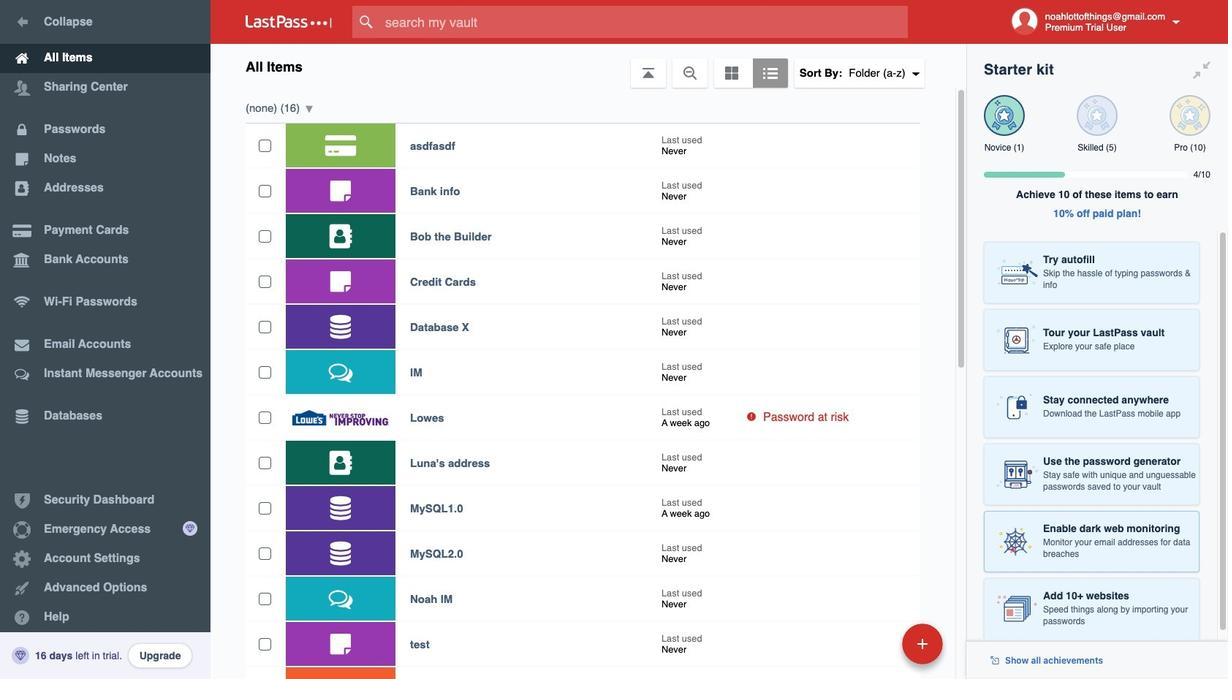 Task type: locate. For each thing, give the bounding box(es) containing it.
vault options navigation
[[211, 44, 967, 88]]

new item element
[[802, 623, 949, 665]]

lastpass image
[[246, 15, 332, 29]]



Task type: describe. For each thing, give the bounding box(es) containing it.
main navigation navigation
[[0, 0, 211, 679]]

Search search field
[[352, 6, 937, 38]]

search my vault text field
[[352, 6, 937, 38]]

new item navigation
[[802, 619, 952, 679]]



